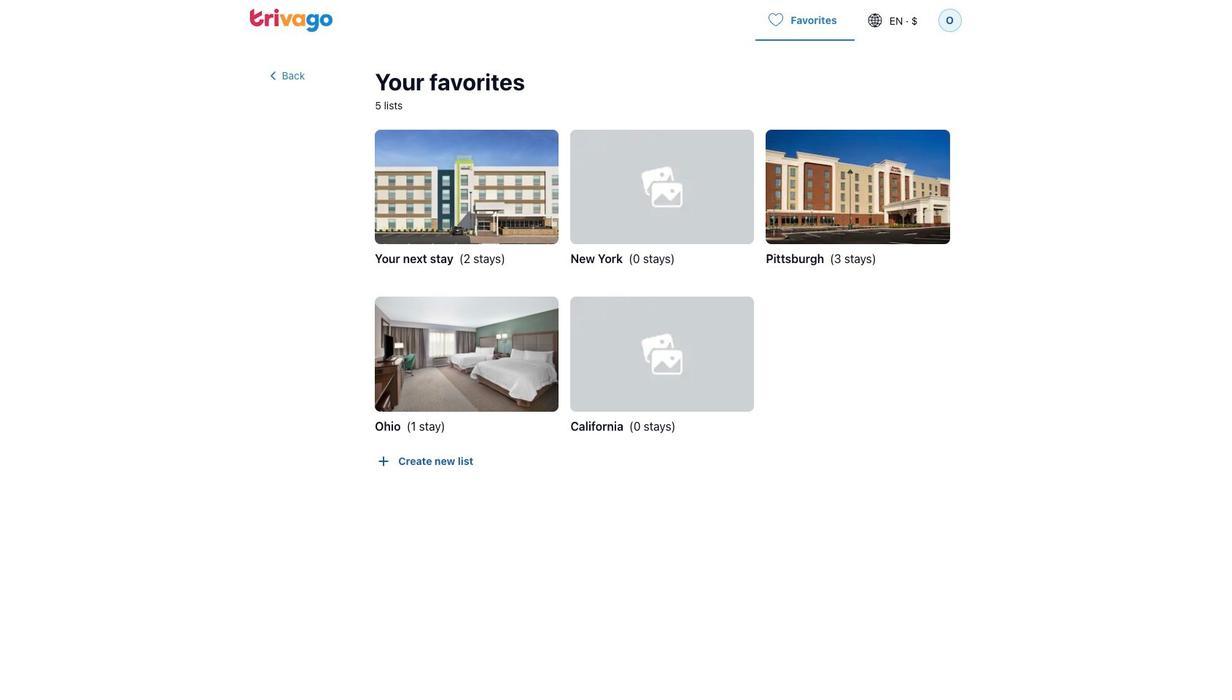 Task type: locate. For each thing, give the bounding box(es) containing it.
your next stay image
[[375, 129, 559, 244]]

trivago logo image
[[250, 9, 333, 32]]

california image
[[571, 297, 754, 412]]



Task type: vqa. For each thing, say whether or not it's contained in the screenshot.
Accor 'image'
no



Task type: describe. For each thing, give the bounding box(es) containing it.
new york image
[[571, 129, 754, 244]]

pittsburgh image
[[766, 129, 950, 244]]

ohio image
[[375, 297, 559, 412]]



